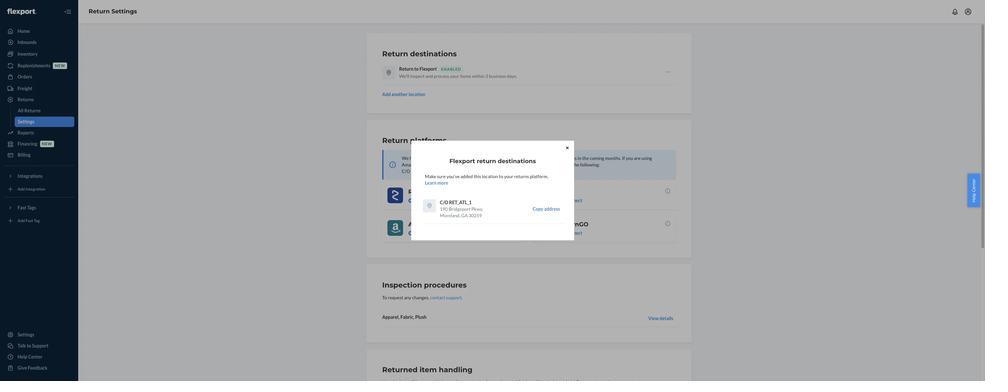 Task type: locate. For each thing, give the bounding box(es) containing it.
more
[[437, 180, 448, 186]]

ga
[[461, 213, 468, 218]]

190
[[440, 206, 448, 212]]

pkwy,
[[472, 206, 483, 212]]

30259
[[469, 213, 482, 218]]

flexport return destinations
[[450, 158, 536, 165]]

location
[[482, 174, 498, 179]]

c/o ret_atl_1 190 bridgeport pkwy, moreland, ga 30259
[[440, 200, 483, 218]]

make
[[425, 174, 436, 179]]

this
[[474, 174, 481, 179]]

flexport return destinations dialog
[[411, 141, 574, 241]]

added
[[461, 174, 473, 179]]

help center
[[972, 179, 977, 203]]

copy address button
[[533, 200, 560, 219]]

moreland,
[[440, 213, 461, 218]]

address
[[544, 206, 560, 212]]

copy address
[[533, 206, 560, 212]]



Task type: describe. For each thing, give the bounding box(es) containing it.
sure
[[437, 174, 446, 179]]

destinations
[[498, 158, 536, 165]]

learn more button
[[425, 180, 448, 187]]

returns
[[514, 174, 529, 179]]

to
[[499, 174, 503, 179]]

close image
[[566, 146, 569, 150]]

platform.
[[530, 174, 548, 179]]

bridgeport
[[449, 206, 471, 212]]

learn
[[425, 180, 437, 186]]

c/o
[[440, 200, 448, 205]]

help
[[972, 193, 977, 203]]

flexport
[[450, 158, 475, 165]]

you've
[[447, 174, 460, 179]]

make sure you've added this location to your returns platform. learn more
[[425, 174, 548, 186]]

return
[[477, 158, 496, 165]]

your
[[504, 174, 513, 179]]

center
[[972, 179, 977, 192]]

ret_atl_1
[[449, 200, 472, 205]]

help center button
[[968, 174, 981, 207]]

copy
[[533, 206, 543, 212]]



Task type: vqa. For each thing, say whether or not it's contained in the screenshot.
the topmost be
no



